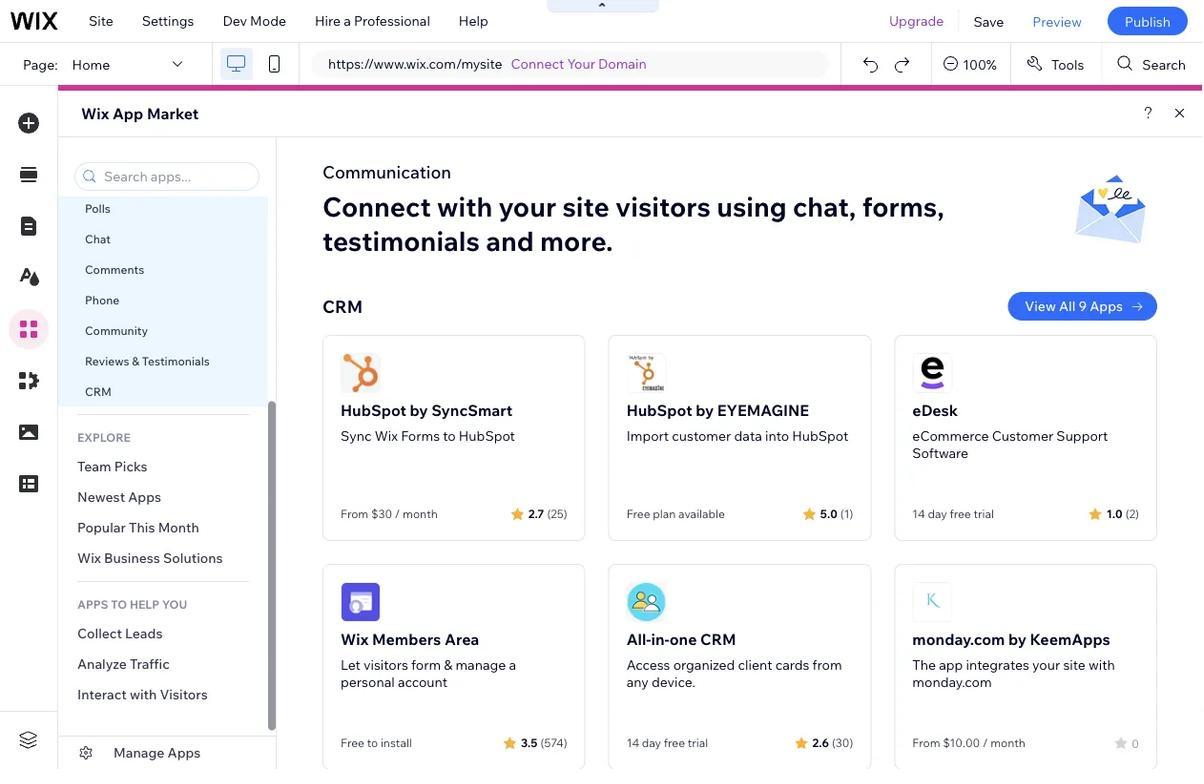 Task type: locate. For each thing, give the bounding box(es) containing it.
eyemagine
[[717, 401, 809, 420]]

all-
[[627, 630, 651, 649]]

1 vertical spatial free
[[664, 736, 685, 750]]

popular
[[77, 519, 126, 536]]

14 day free trial for ecommerce
[[913, 507, 994, 521]]

apps up this
[[128, 489, 161, 505]]

hubspot right into
[[792, 428, 849, 444]]

0 vertical spatial a
[[344, 12, 351, 29]]

1 vertical spatial visitors
[[364, 657, 408, 673]]

manage
[[456, 657, 506, 673]]

trial
[[974, 507, 994, 521], [688, 736, 708, 750]]

from for hubspot by syncsmart
[[341, 507, 369, 521]]

organized
[[673, 657, 735, 673]]

trial down the "device." at the bottom right of page
[[688, 736, 708, 750]]

2 vertical spatial apps
[[168, 744, 201, 761]]

14
[[913, 507, 925, 521], [627, 736, 639, 750]]

2.6
[[812, 735, 829, 750]]

crm down reviews
[[85, 384, 112, 398]]

1 vertical spatial day
[[642, 736, 661, 750]]

0 horizontal spatial apps
[[128, 489, 161, 505]]

with down traffic
[[130, 686, 157, 703]]

site inside communication connect with your site visitors using chat, forms, testimonials and more.
[[562, 189, 609, 223]]

from left $30 on the left bottom
[[341, 507, 369, 521]]

newest apps
[[77, 489, 161, 505]]

with down the keemapps
[[1089, 657, 1115, 673]]

free
[[950, 507, 971, 521], [664, 736, 685, 750]]

crm link
[[58, 376, 268, 407]]

crm up hubspot by syncsmart logo
[[323, 295, 363, 317]]

1 horizontal spatial apps
[[168, 744, 201, 761]]

wix business solutions
[[77, 550, 223, 566]]

1 horizontal spatial by
[[696, 401, 714, 420]]

https://www.wix.com/mysite
[[328, 55, 502, 72]]

0 vertical spatial free
[[627, 507, 650, 521]]

0 vertical spatial 14
[[913, 507, 925, 521]]

by inside hubspot by syncsmart sync wix forms to hubspot
[[410, 401, 428, 420]]

100% button
[[933, 43, 1010, 85]]

0 vertical spatial connect
[[511, 55, 564, 72]]

leads
[[125, 625, 163, 642]]

0 vertical spatial month
[[403, 507, 438, 521]]

1 vertical spatial apps
[[128, 489, 161, 505]]

reviews
[[85, 354, 129, 368]]

0 horizontal spatial &
[[132, 354, 139, 368]]

hubspot down syncsmart
[[459, 428, 515, 444]]

0 vertical spatial to
[[443, 428, 456, 444]]

0 horizontal spatial by
[[410, 401, 428, 420]]

1 horizontal spatial from
[[913, 736, 940, 750]]

& right reviews
[[132, 354, 139, 368]]

0 vertical spatial /
[[395, 507, 400, 521]]

1 vertical spatial monday.com
[[913, 674, 992, 690]]

1.0
[[1107, 506, 1123, 521]]

connect
[[511, 55, 564, 72], [323, 189, 431, 223]]

14 down software
[[913, 507, 925, 521]]

1 horizontal spatial /
[[983, 736, 988, 750]]

1.0 (2)
[[1107, 506, 1139, 521]]

crm inside all-in-one crm access organized client cards from any device.
[[700, 630, 736, 649]]

month
[[403, 507, 438, 521], [991, 736, 1026, 750]]

0 horizontal spatial a
[[344, 12, 351, 29]]

0 horizontal spatial from
[[341, 507, 369, 521]]

edesk ecommerce customer support software
[[913, 401, 1108, 461]]

0 vertical spatial 14 day free trial
[[913, 507, 994, 521]]

free
[[627, 507, 650, 521], [341, 736, 364, 750]]

customer
[[992, 428, 1054, 444]]

0 vertical spatial visitors
[[615, 189, 711, 223]]

0 vertical spatial from
[[341, 507, 369, 521]]

free down software
[[950, 507, 971, 521]]

wix for wix business solutions
[[77, 550, 101, 566]]

2 horizontal spatial by
[[1009, 630, 1027, 649]]

free left install
[[341, 736, 364, 750]]

visitors up personal
[[364, 657, 408, 673]]

a inside wix members area let visitors form & manage a personal account
[[509, 657, 516, 673]]

dev
[[223, 12, 247, 29]]

1 vertical spatial /
[[983, 736, 988, 750]]

publish button
[[1108, 7, 1188, 35]]

by up customer
[[696, 401, 714, 420]]

by up forms
[[410, 401, 428, 420]]

1 horizontal spatial 14
[[913, 507, 925, 521]]

2 horizontal spatial with
[[1089, 657, 1115, 673]]

/ for hubspot
[[395, 507, 400, 521]]

more.
[[540, 224, 613, 257]]

connect left your
[[511, 55, 564, 72]]

your up and
[[499, 189, 556, 223]]

client
[[738, 657, 773, 673]]

wix inside wix members area let visitors form & manage a personal account
[[341, 630, 369, 649]]

0 vertical spatial crm
[[323, 295, 363, 317]]

analyze
[[77, 656, 127, 672]]

monday.com up app
[[913, 630, 1005, 649]]

site up more.
[[562, 189, 609, 223]]

2 vertical spatial crm
[[700, 630, 736, 649]]

1 vertical spatial site
[[1063, 657, 1086, 673]]

0 horizontal spatial day
[[642, 736, 661, 750]]

from for monday.com by keemapps
[[913, 736, 940, 750]]

(25)
[[547, 506, 567, 521]]

wix down popular
[[77, 550, 101, 566]]

domain
[[598, 55, 647, 72]]

wix app market
[[81, 104, 199, 123]]

0 horizontal spatial free
[[664, 736, 685, 750]]

monday.com by keemapps the app integrates your site with monday.com
[[913, 630, 1115, 690]]

by inside hubspot by eyemagine import customer data into hubspot
[[696, 401, 714, 420]]

ecommerce
[[913, 428, 989, 444]]

all-in-one crm access organized client cards from any device.
[[627, 630, 842, 690]]

trial for one
[[688, 736, 708, 750]]

0 horizontal spatial month
[[403, 507, 438, 521]]

free for in-
[[664, 736, 685, 750]]

1 vertical spatial 14
[[627, 736, 639, 750]]

0 horizontal spatial /
[[395, 507, 400, 521]]

hubspot by eyemagine logo image
[[627, 353, 667, 393]]

month right $30 on the left bottom
[[403, 507, 438, 521]]

chat link
[[58, 223, 268, 254]]

0 horizontal spatial 14 day free trial
[[627, 736, 708, 750]]

trial down ecommerce
[[974, 507, 994, 521]]

$10.00
[[943, 736, 980, 750]]

a right hire
[[344, 12, 351, 29]]

you
[[162, 597, 187, 611]]

wix inside hubspot by syncsmart sync wix forms to hubspot
[[375, 428, 398, 444]]

home
[[72, 56, 110, 72]]

communication
[[323, 161, 451, 182]]

your
[[499, 189, 556, 223], [1033, 657, 1060, 673]]

2 vertical spatial with
[[130, 686, 157, 703]]

/ right $10.00
[[983, 736, 988, 750]]

wix up "let"
[[341, 630, 369, 649]]

0 horizontal spatial with
[[130, 686, 157, 703]]

day down the any
[[642, 736, 661, 750]]

free for ecommerce
[[950, 507, 971, 521]]

0 horizontal spatial connect
[[323, 189, 431, 223]]

1 vertical spatial to
[[367, 736, 378, 750]]

device.
[[652, 674, 696, 690]]

to right forms
[[443, 428, 456, 444]]

14 for in-
[[627, 736, 639, 750]]

apps for newest apps
[[128, 489, 161, 505]]

month for hubspot
[[403, 507, 438, 521]]

1 vertical spatial month
[[991, 736, 1026, 750]]

phone link
[[58, 284, 268, 315]]

& right form
[[444, 657, 453, 673]]

0 vertical spatial with
[[437, 189, 493, 223]]

hubspot
[[341, 401, 406, 420], [627, 401, 692, 420], [459, 428, 515, 444], [792, 428, 849, 444]]

by up integrates
[[1009, 630, 1027, 649]]

0 horizontal spatial site
[[562, 189, 609, 223]]

month right $10.00
[[991, 736, 1026, 750]]

by for keemapps
[[1009, 630, 1027, 649]]

1 horizontal spatial a
[[509, 657, 516, 673]]

0 horizontal spatial trial
[[688, 736, 708, 750]]

1 vertical spatial from
[[913, 736, 940, 750]]

from $10.00 / month
[[913, 736, 1026, 750]]

1 horizontal spatial connect
[[511, 55, 564, 72]]

day down software
[[928, 507, 947, 521]]

day for in-
[[642, 736, 661, 750]]

0 horizontal spatial crm
[[85, 384, 112, 398]]

1 horizontal spatial day
[[928, 507, 947, 521]]

14 down the any
[[627, 736, 639, 750]]

apps inside "link"
[[1090, 298, 1123, 314]]

visitors inside communication connect with your site visitors using chat, forms, testimonials and more.
[[615, 189, 711, 223]]

comments link
[[58, 254, 268, 284]]

0 vertical spatial apps
[[1090, 298, 1123, 314]]

a right the manage
[[509, 657, 516, 673]]

14 day free trial down software
[[913, 507, 994, 521]]

1 horizontal spatial site
[[1063, 657, 1086, 673]]

1 horizontal spatial &
[[444, 657, 453, 673]]

wix for wix members area let visitors form & manage a personal account
[[341, 630, 369, 649]]

keemapps
[[1030, 630, 1111, 649]]

with
[[437, 189, 493, 223], [1089, 657, 1115, 673], [130, 686, 157, 703]]

0 vertical spatial site
[[562, 189, 609, 223]]

community link
[[58, 315, 268, 345]]

with inside communication connect with your site visitors using chat, forms, testimonials and more.
[[437, 189, 493, 223]]

1 horizontal spatial with
[[437, 189, 493, 223]]

1 vertical spatial 14 day free trial
[[627, 736, 708, 750]]

14 day free trial down the "device." at the bottom right of page
[[627, 736, 708, 750]]

1 horizontal spatial free
[[950, 507, 971, 521]]

monday.com
[[913, 630, 1005, 649], [913, 674, 992, 690]]

0 vertical spatial monday.com
[[913, 630, 1005, 649]]

0 horizontal spatial your
[[499, 189, 556, 223]]

2 horizontal spatial crm
[[700, 630, 736, 649]]

1 vertical spatial crm
[[85, 384, 112, 398]]

2 horizontal spatial apps
[[1090, 298, 1123, 314]]

wix left app
[[81, 104, 109, 123]]

with up and
[[437, 189, 493, 223]]

by inside monday.com by keemapps the app integrates your site with monday.com
[[1009, 630, 1027, 649]]

wix right sync
[[375, 428, 398, 444]]

apps right manage
[[168, 744, 201, 761]]

0 horizontal spatial 14
[[627, 736, 639, 750]]

site down the keemapps
[[1063, 657, 1086, 673]]

1 vertical spatial your
[[1033, 657, 1060, 673]]

1 horizontal spatial to
[[443, 428, 456, 444]]

0 vertical spatial free
[[950, 507, 971, 521]]

from left $10.00
[[913, 736, 940, 750]]

to left install
[[367, 736, 378, 750]]

1 horizontal spatial visitors
[[615, 189, 711, 223]]

polls
[[85, 201, 111, 215]]

0 horizontal spatial visitors
[[364, 657, 408, 673]]

settings
[[142, 12, 194, 29]]

by
[[410, 401, 428, 420], [696, 401, 714, 420], [1009, 630, 1027, 649]]

1 horizontal spatial month
[[991, 736, 1026, 750]]

0 horizontal spatial free
[[341, 736, 364, 750]]

1 vertical spatial a
[[509, 657, 516, 673]]

1 horizontal spatial trial
[[974, 507, 994, 521]]

support
[[1057, 428, 1108, 444]]

save button
[[959, 0, 1018, 42]]

comments
[[85, 262, 144, 276]]

0 vertical spatial day
[[928, 507, 947, 521]]

using
[[717, 189, 787, 223]]

sync
[[341, 428, 372, 444]]

hubspot by syncsmart sync wix forms to hubspot
[[341, 401, 515, 444]]

0 vertical spatial trial
[[974, 507, 994, 521]]

to
[[443, 428, 456, 444], [367, 736, 378, 750]]

import
[[627, 428, 669, 444]]

/ right $30 on the left bottom
[[395, 507, 400, 521]]

1 horizontal spatial free
[[627, 507, 650, 521]]

manage apps
[[114, 744, 201, 761]]

apps right the '9'
[[1090, 298, 1123, 314]]

1 vertical spatial with
[[1089, 657, 1115, 673]]

apps
[[77, 597, 108, 611]]

monday.com down app
[[913, 674, 992, 690]]

free down the "device." at the bottom right of page
[[664, 736, 685, 750]]

visitors
[[615, 189, 711, 223], [364, 657, 408, 673]]

1 vertical spatial free
[[341, 736, 364, 750]]

1 vertical spatial connect
[[323, 189, 431, 223]]

1 horizontal spatial 14 day free trial
[[913, 507, 994, 521]]

connect for connect with your site visitors using chat, forms, testimonials and more.
[[323, 189, 431, 223]]

connect inside communication connect with your site visitors using chat, forms, testimonials and more.
[[323, 189, 431, 223]]

/
[[395, 507, 400, 521], [983, 736, 988, 750]]

0 horizontal spatial to
[[367, 736, 378, 750]]

https://www.wix.com/mysite connect your domain
[[328, 55, 647, 72]]

crm up organized
[[700, 630, 736, 649]]

connect down 'communication'
[[323, 189, 431, 223]]

0 vertical spatial your
[[499, 189, 556, 223]]

free left "plan"
[[627, 507, 650, 521]]

team picks link
[[58, 451, 268, 482]]

visitors left 'using'
[[615, 189, 711, 223]]

1 horizontal spatial your
[[1033, 657, 1060, 673]]

3.5 (574)
[[521, 735, 567, 750]]

connect for connect your domain
[[511, 55, 564, 72]]

wix members area logo image
[[341, 582, 381, 622]]

1 vertical spatial &
[[444, 657, 453, 673]]

team picks
[[77, 458, 148, 475]]

hire
[[315, 12, 341, 29]]

apps inside button
[[168, 744, 201, 761]]

your down the keemapps
[[1033, 657, 1060, 673]]

by for eyemagine
[[696, 401, 714, 420]]

into
[[765, 428, 789, 444]]

1 vertical spatial trial
[[688, 736, 708, 750]]

your inside communication connect with your site visitors using chat, forms, testimonials and more.
[[499, 189, 556, 223]]



Task type: describe. For each thing, give the bounding box(es) containing it.
hire a professional
[[315, 12, 430, 29]]

search button
[[1102, 43, 1203, 85]]

in-
[[651, 630, 670, 649]]

edesk logo image
[[913, 353, 953, 393]]

apps to help you
[[77, 597, 187, 611]]

14 day free trial for in-
[[627, 736, 708, 750]]

$30
[[371, 507, 392, 521]]

(574)
[[541, 735, 567, 750]]

all-in-one crm logo image
[[627, 582, 667, 622]]

0 vertical spatial &
[[132, 354, 139, 368]]

hubspot by syncsmart logo image
[[341, 353, 381, 393]]

one
[[670, 630, 697, 649]]

to inside hubspot by syncsmart sync wix forms to hubspot
[[443, 428, 456, 444]]

2.7 (25)
[[529, 506, 567, 521]]

traffic
[[130, 656, 170, 672]]

free plan available
[[627, 507, 725, 521]]

this
[[129, 519, 155, 536]]

install
[[381, 736, 412, 750]]

/ for monday.com
[[983, 736, 988, 750]]

members
[[372, 630, 441, 649]]

view all 9 apps
[[1025, 298, 1123, 314]]

hubspot up sync
[[341, 401, 406, 420]]

2 monday.com from the top
[[913, 674, 992, 690]]

visitors
[[160, 686, 208, 703]]

visitors inside wix members area let visitors form & manage a personal account
[[364, 657, 408, 673]]

monday.com by keemapps logo image
[[913, 582, 953, 622]]

14 for ecommerce
[[913, 507, 925, 521]]

publish
[[1125, 13, 1171, 29]]

free to install
[[341, 736, 412, 750]]

1 monday.com from the top
[[913, 630, 1005, 649]]

manage apps button
[[58, 737, 276, 769]]

wix members area let visitors form & manage a personal account
[[341, 630, 516, 690]]

9
[[1079, 298, 1087, 314]]

reviews & testimonials
[[85, 354, 210, 368]]

site inside monday.com by keemapps the app integrates your site with monday.com
[[1063, 657, 1086, 673]]

wix for wix app market
[[81, 104, 109, 123]]

from
[[813, 657, 842, 673]]

hubspot by eyemagine import customer data into hubspot
[[627, 401, 849, 444]]

newest
[[77, 489, 125, 505]]

free for wix members area
[[341, 736, 364, 750]]

cards
[[776, 657, 810, 673]]

month for monday.com
[[991, 736, 1026, 750]]

your inside monday.com by keemapps the app integrates your site with monday.com
[[1033, 657, 1060, 673]]

polls link
[[58, 193, 268, 223]]

hubspot up import
[[627, 401, 692, 420]]

help
[[459, 12, 488, 29]]

syncsmart
[[431, 401, 513, 420]]

dev mode
[[223, 12, 286, 29]]

3.5
[[521, 735, 538, 750]]

testimonials
[[142, 354, 210, 368]]

1 horizontal spatial crm
[[323, 295, 363, 317]]

area
[[445, 630, 479, 649]]

analyze traffic
[[77, 656, 170, 672]]

free for hubspot by eyemagine
[[627, 507, 650, 521]]

testimonials
[[323, 224, 480, 257]]

site
[[89, 12, 113, 29]]

form
[[411, 657, 441, 673]]

communication connect with your site visitors using chat, forms, testimonials and more.
[[323, 161, 944, 257]]

by for syncsmart
[[410, 401, 428, 420]]

& inside wix members area let visitors form & manage a personal account
[[444, 657, 453, 673]]

software
[[913, 445, 969, 461]]

100%
[[963, 56, 997, 72]]

0
[[1132, 736, 1139, 751]]

Search apps... field
[[98, 163, 253, 190]]

apps for manage apps
[[168, 744, 201, 761]]

interact
[[77, 686, 127, 703]]

with inside monday.com by keemapps the app integrates your site with monday.com
[[1089, 657, 1115, 673]]

mode
[[250, 12, 286, 29]]

and
[[486, 224, 534, 257]]

day for ecommerce
[[928, 507, 947, 521]]

tools
[[1051, 56, 1084, 72]]

access
[[627, 657, 670, 673]]

all
[[1059, 298, 1076, 314]]

(2)
[[1126, 506, 1139, 521]]

preview button
[[1018, 0, 1096, 42]]

trial for customer
[[974, 507, 994, 521]]

account
[[398, 674, 448, 690]]

personal
[[341, 674, 395, 690]]

phone
[[85, 292, 120, 307]]

from $30 / month
[[341, 507, 438, 521]]

business
[[104, 550, 160, 566]]

team
[[77, 458, 111, 475]]

community
[[85, 323, 148, 337]]

plan
[[653, 507, 676, 521]]

month
[[158, 519, 199, 536]]

collect
[[77, 625, 122, 642]]

preview
[[1033, 13, 1082, 29]]

interact with visitors
[[77, 686, 208, 703]]

customer
[[672, 428, 731, 444]]

the
[[913, 657, 936, 673]]

available
[[679, 507, 725, 521]]

app
[[939, 657, 963, 673]]

picks
[[114, 458, 148, 475]]

let
[[341, 657, 361, 673]]

professional
[[354, 12, 430, 29]]

(1)
[[840, 506, 853, 521]]

collect leads
[[77, 625, 163, 642]]

chat,
[[793, 189, 856, 223]]



Task type: vqa. For each thing, say whether or not it's contained in the screenshot.
1st Title from the bottom of the page
no



